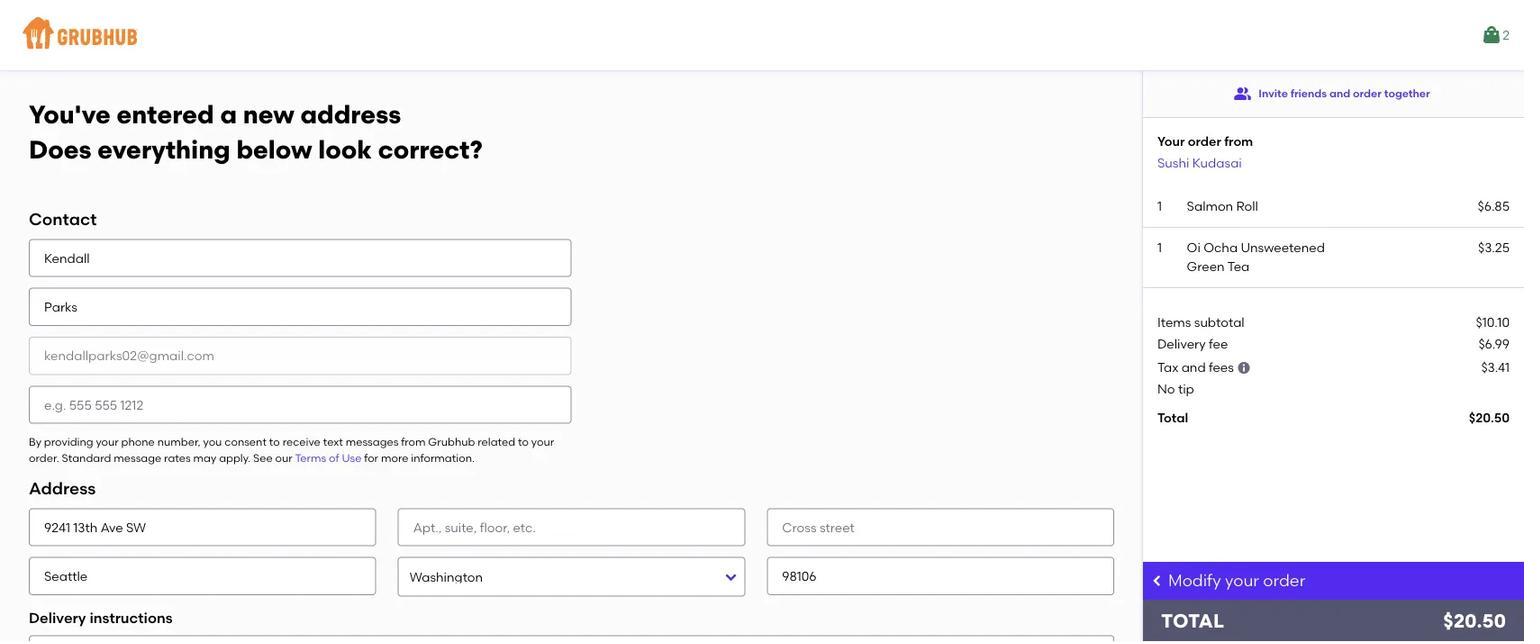 Task type: locate. For each thing, give the bounding box(es) containing it.
rates
[[164, 451, 191, 464]]

0 vertical spatial $20.50
[[1469, 410, 1510, 425]]

total down modify
[[1161, 610, 1224, 633]]

1 horizontal spatial to
[[518, 436, 529, 449]]

delivery fee
[[1158, 337, 1228, 352]]

tax
[[1158, 359, 1179, 375]]

and inside button
[[1330, 87, 1351, 100]]

tea
[[1228, 259, 1250, 274]]

order.
[[29, 451, 59, 464]]

related
[[478, 436, 515, 449]]

0 horizontal spatial delivery
[[29, 609, 86, 627]]

order right modify
[[1263, 571, 1306, 591]]

$3.25
[[1479, 240, 1510, 256]]

0 horizontal spatial order
[[1188, 133, 1222, 149]]

by
[[29, 436, 41, 449]]

1 vertical spatial 1
[[1158, 240, 1162, 256]]

delivery left instructions
[[29, 609, 86, 627]]

a
[[220, 100, 237, 130]]

order inside your order from sushi kudasai
[[1188, 133, 1222, 149]]

1
[[1158, 199, 1162, 214], [1158, 240, 1162, 256]]

0 vertical spatial 1
[[1158, 199, 1162, 214]]

0 vertical spatial delivery
[[1158, 337, 1206, 352]]

salmon roll
[[1187, 199, 1259, 214]]

message
[[114, 451, 161, 464]]

apply.
[[219, 451, 251, 464]]

by providing your phone number, you consent to receive text messages from grubhub related to your order. standard message rates may apply. see our
[[29, 436, 554, 464]]

and right friends
[[1330, 87, 1351, 100]]

people icon image
[[1234, 85, 1252, 103]]

you've entered a new address does everything below look correct?
[[29, 100, 483, 165]]

0 horizontal spatial from
[[401, 436, 426, 449]]

to up the our
[[269, 436, 280, 449]]

1 horizontal spatial svg image
[[1237, 361, 1252, 375]]

2 1 from the top
[[1158, 240, 1162, 256]]

grubhub
[[428, 436, 475, 449]]

standard
[[62, 451, 111, 464]]

delivery down items
[[1158, 337, 1206, 352]]

$10.10
[[1476, 315, 1510, 330]]

tip
[[1178, 381, 1194, 397]]

1 vertical spatial svg image
[[1151, 574, 1165, 588]]

svg image
[[1237, 361, 1252, 375], [1151, 574, 1165, 588]]

text
[[323, 436, 343, 449]]

0 vertical spatial order
[[1353, 87, 1382, 100]]

your right modify
[[1225, 571, 1260, 591]]

0 vertical spatial total
[[1158, 410, 1189, 425]]

svg image left modify
[[1151, 574, 1165, 588]]

1 1 from the top
[[1158, 199, 1162, 214]]

2 horizontal spatial your
[[1225, 571, 1260, 591]]

messages
[[346, 436, 398, 449]]

2 horizontal spatial order
[[1353, 87, 1382, 100]]

consent
[[225, 436, 267, 449]]

your right related
[[531, 436, 554, 449]]

0 horizontal spatial to
[[269, 436, 280, 449]]

no tip
[[1158, 381, 1194, 397]]

0 horizontal spatial and
[[1182, 359, 1206, 375]]

2
[[1503, 27, 1510, 43]]

order inside button
[[1353, 87, 1382, 100]]

0 horizontal spatial svg image
[[1151, 574, 1165, 588]]

to right related
[[518, 436, 529, 449]]

1 horizontal spatial delivery
[[1158, 337, 1206, 352]]

1 vertical spatial delivery
[[29, 609, 86, 627]]

fee
[[1209, 337, 1228, 352]]

modify your order
[[1169, 571, 1306, 591]]

0 vertical spatial svg image
[[1237, 361, 1252, 375]]

your
[[1158, 133, 1185, 149]]

2 vertical spatial order
[[1263, 571, 1306, 591]]

$20.50
[[1469, 410, 1510, 425], [1444, 610, 1506, 633]]

order left "together"
[[1353, 87, 1382, 100]]

2 button
[[1481, 19, 1510, 51]]

main navigation navigation
[[0, 0, 1524, 70]]

items subtotal
[[1158, 315, 1245, 330]]

order up sushi kudasai link in the top of the page
[[1188, 133, 1222, 149]]

1 down "sushi"
[[1158, 199, 1162, 214]]

$6.99
[[1479, 337, 1510, 352]]

address
[[29, 478, 96, 498]]

delivery
[[1158, 337, 1206, 352], [29, 609, 86, 627]]

below
[[236, 134, 312, 165]]

1 for salmon roll
[[1158, 199, 1162, 214]]

0 vertical spatial from
[[1225, 133, 1253, 149]]

your
[[96, 436, 119, 449], [531, 436, 554, 449], [1225, 571, 1260, 591]]

2 to from the left
[[518, 436, 529, 449]]

1 vertical spatial from
[[401, 436, 426, 449]]

to
[[269, 436, 280, 449], [518, 436, 529, 449]]

total down no tip
[[1158, 410, 1189, 425]]

ocha
[[1204, 240, 1238, 256]]

from up more
[[401, 436, 426, 449]]

1 left "oi"
[[1158, 240, 1162, 256]]

and down delivery fee
[[1182, 359, 1206, 375]]

0 vertical spatial and
[[1330, 87, 1351, 100]]

1 vertical spatial order
[[1188, 133, 1222, 149]]

Address 2 text field
[[398, 509, 745, 547]]

svg image right fees
[[1237, 361, 1252, 375]]

no
[[1158, 381, 1175, 397]]

of
[[329, 451, 339, 464]]

from
[[1225, 133, 1253, 149], [401, 436, 426, 449]]

1 vertical spatial total
[[1161, 610, 1224, 633]]

oi ocha unsweetened green tea
[[1187, 240, 1325, 274]]

tax and fees
[[1158, 359, 1234, 375]]

Zip text field
[[767, 557, 1114, 596]]

delivery for delivery fee
[[1158, 337, 1206, 352]]

1 horizontal spatial from
[[1225, 133, 1253, 149]]

modify
[[1169, 571, 1221, 591]]

$3.41
[[1482, 359, 1510, 375]]

total
[[1158, 410, 1189, 425], [1161, 610, 1224, 633]]

your up standard
[[96, 436, 119, 449]]

and
[[1330, 87, 1351, 100], [1182, 359, 1206, 375]]

order
[[1353, 87, 1382, 100], [1188, 133, 1222, 149], [1263, 571, 1306, 591]]

delivery instructions
[[29, 609, 173, 627]]

fees
[[1209, 359, 1234, 375]]

providing
[[44, 436, 93, 449]]

together
[[1385, 87, 1430, 100]]

1 horizontal spatial and
[[1330, 87, 1351, 100]]

from up kudasai
[[1225, 133, 1253, 149]]

see
[[253, 451, 273, 464]]



Task type: describe. For each thing, give the bounding box(es) containing it.
does
[[29, 134, 92, 165]]

First name text field
[[29, 239, 572, 277]]

entered
[[117, 100, 214, 130]]

sushi
[[1158, 155, 1190, 170]]

phone
[[121, 436, 155, 449]]

1 horizontal spatial order
[[1263, 571, 1306, 591]]

1 horizontal spatial your
[[531, 436, 554, 449]]

look
[[318, 134, 372, 165]]

sushi kudasai link
[[1158, 155, 1242, 170]]

invite
[[1259, 87, 1288, 100]]

friends
[[1291, 87, 1327, 100]]

Email email field
[[29, 337, 572, 375]]

items
[[1158, 315, 1191, 330]]

use
[[342, 451, 362, 464]]

correct?
[[378, 134, 483, 165]]

subtotal
[[1194, 315, 1245, 330]]

address
[[300, 100, 401, 130]]

1 for oi ocha unsweetened green tea
[[1158, 240, 1162, 256]]

oi
[[1187, 240, 1201, 256]]

contact
[[29, 209, 97, 229]]

instructions
[[90, 609, 173, 627]]

you've
[[29, 100, 111, 130]]

more
[[381, 451, 409, 464]]

City text field
[[29, 557, 376, 596]]

1 vertical spatial and
[[1182, 359, 1206, 375]]

for
[[364, 451, 378, 464]]

invite friends and order together
[[1259, 87, 1430, 100]]

salmon
[[1187, 199, 1234, 214]]

green
[[1187, 259, 1225, 274]]

receive
[[283, 436, 321, 449]]

you
[[203, 436, 222, 449]]

new
[[243, 100, 294, 130]]

delivery for delivery instructions
[[29, 609, 86, 627]]

number,
[[157, 436, 201, 449]]

Last name text field
[[29, 288, 572, 326]]

terms of use link
[[295, 451, 362, 464]]

Address 1 text field
[[29, 509, 376, 547]]

kudasai
[[1193, 155, 1242, 170]]

may
[[193, 451, 216, 464]]

our
[[275, 451, 293, 464]]

everything
[[98, 134, 230, 165]]

$6.85
[[1478, 199, 1510, 214]]

1 to from the left
[[269, 436, 280, 449]]

terms
[[295, 451, 326, 464]]

Cross street text field
[[767, 509, 1114, 547]]

from inside by providing your phone number, you consent to receive text messages from grubhub related to your order. standard message rates may apply. see our
[[401, 436, 426, 449]]

Phone telephone field
[[29, 386, 572, 424]]

your order from sushi kudasai
[[1158, 133, 1253, 170]]

unsweetened
[[1241, 240, 1325, 256]]

information.
[[411, 451, 475, 464]]

roll
[[1237, 199, 1259, 214]]

from inside your order from sushi kudasai
[[1225, 133, 1253, 149]]

invite friends and order together button
[[1234, 77, 1430, 110]]

0 horizontal spatial your
[[96, 436, 119, 449]]

terms of use for more information.
[[295, 451, 475, 464]]

1 vertical spatial $20.50
[[1444, 610, 1506, 633]]



Task type: vqa. For each thing, say whether or not it's contained in the screenshot.
browns in 'Two jumbo smoked sausage links served with 2 eggs* your way, hash browns & 2 buttermilk pancakes.'
no



